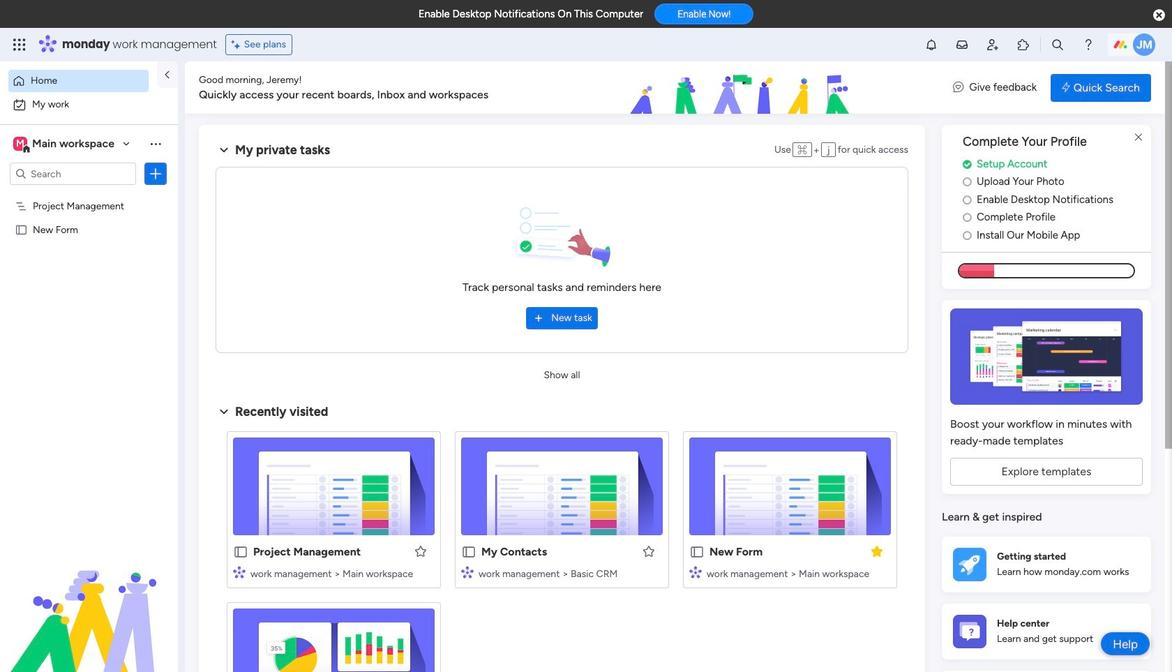 Task type: describe. For each thing, give the bounding box(es) containing it.
dapulse close image
[[1154, 8, 1166, 22]]

jeremy miller image
[[1134, 34, 1156, 56]]

see plans image
[[232, 37, 244, 52]]

Search in workspace field
[[29, 166, 117, 182]]

invite members image
[[986, 38, 1000, 52]]

1 vertical spatial lottie animation element
[[0, 531, 178, 672]]

0 vertical spatial public board image
[[15, 223, 28, 236]]

close my private tasks image
[[216, 142, 232, 158]]

1 horizontal spatial lottie animation element
[[548, 61, 940, 114]]

2 component image from the left
[[461, 566, 474, 579]]

2 circle o image from the top
[[963, 212, 972, 223]]

v2 user feedback image
[[954, 80, 964, 95]]

public board image for 1st component image from right
[[461, 544, 477, 560]]

close recently visited image
[[216, 403, 232, 420]]

1 horizontal spatial lottie animation image
[[548, 61, 940, 114]]

search everything image
[[1051, 38, 1065, 52]]

3 circle o image from the top
[[963, 230, 972, 241]]

help center element
[[942, 604, 1152, 660]]

notifications image
[[925, 38, 939, 52]]

remove from favorites image
[[871, 545, 885, 559]]



Task type: vqa. For each thing, say whether or not it's contained in the screenshot.
Search in workspace field
yes



Task type: locate. For each thing, give the bounding box(es) containing it.
update feed image
[[956, 38, 970, 52]]

1 horizontal spatial add to favorites image
[[642, 545, 656, 559]]

public board image for first component image
[[233, 544, 249, 560]]

circle o image
[[963, 177, 972, 187]]

public board image
[[15, 223, 28, 236], [690, 544, 705, 560]]

0 vertical spatial circle o image
[[963, 195, 972, 205]]

workspace selection element
[[13, 135, 117, 154]]

dapulse x slim image
[[1131, 129, 1148, 146]]

option
[[8, 70, 149, 92], [8, 94, 170, 116], [0, 193, 178, 196]]

2 vertical spatial option
[[0, 193, 178, 196]]

add to favorites image for first component image public board image
[[414, 545, 428, 559]]

2 vertical spatial circle o image
[[963, 230, 972, 241]]

0 horizontal spatial lottie animation image
[[0, 531, 178, 672]]

lottie animation image
[[548, 61, 940, 114], [0, 531, 178, 672]]

0 vertical spatial lottie animation image
[[548, 61, 940, 114]]

1 component image from the left
[[233, 566, 246, 579]]

1 vertical spatial lottie animation image
[[0, 531, 178, 672]]

component image
[[233, 566, 246, 579], [461, 566, 474, 579]]

1 horizontal spatial public board image
[[690, 544, 705, 560]]

0 horizontal spatial public board image
[[15, 223, 28, 236]]

0 horizontal spatial public board image
[[233, 544, 249, 560]]

0 horizontal spatial add to favorites image
[[414, 545, 428, 559]]

lottie animation element
[[548, 61, 940, 114], [0, 531, 178, 672]]

0 horizontal spatial lottie animation element
[[0, 531, 178, 672]]

1 horizontal spatial public board image
[[461, 544, 477, 560]]

getting started element
[[942, 537, 1152, 593]]

help image
[[1082, 38, 1096, 52]]

check circle image
[[963, 159, 972, 170]]

options image
[[149, 167, 163, 181]]

add to favorites image for public board image for 1st component image from right
[[642, 545, 656, 559]]

2 public board image from the left
[[461, 544, 477, 560]]

quick search results list box
[[216, 420, 909, 672]]

templates image image
[[955, 309, 1139, 405]]

0 vertical spatial lottie animation element
[[548, 61, 940, 114]]

select product image
[[13, 38, 27, 52]]

v2 bolt switch image
[[1063, 80, 1071, 95]]

workspace image
[[13, 136, 27, 151]]

add to favorites image
[[414, 545, 428, 559], [642, 545, 656, 559]]

1 vertical spatial public board image
[[690, 544, 705, 560]]

1 vertical spatial circle o image
[[963, 212, 972, 223]]

1 horizontal spatial component image
[[461, 566, 474, 579]]

list box
[[0, 191, 178, 430]]

2 add to favorites image from the left
[[642, 545, 656, 559]]

1 public board image from the left
[[233, 544, 249, 560]]

0 horizontal spatial component image
[[233, 566, 246, 579]]

workspace options image
[[149, 137, 163, 151]]

circle o image
[[963, 195, 972, 205], [963, 212, 972, 223], [963, 230, 972, 241]]

1 vertical spatial option
[[8, 94, 170, 116]]

public board image
[[233, 544, 249, 560], [461, 544, 477, 560]]

1 circle o image from the top
[[963, 195, 972, 205]]

0 vertical spatial option
[[8, 70, 149, 92]]

monday marketplace image
[[1017, 38, 1031, 52]]

1 add to favorites image from the left
[[414, 545, 428, 559]]



